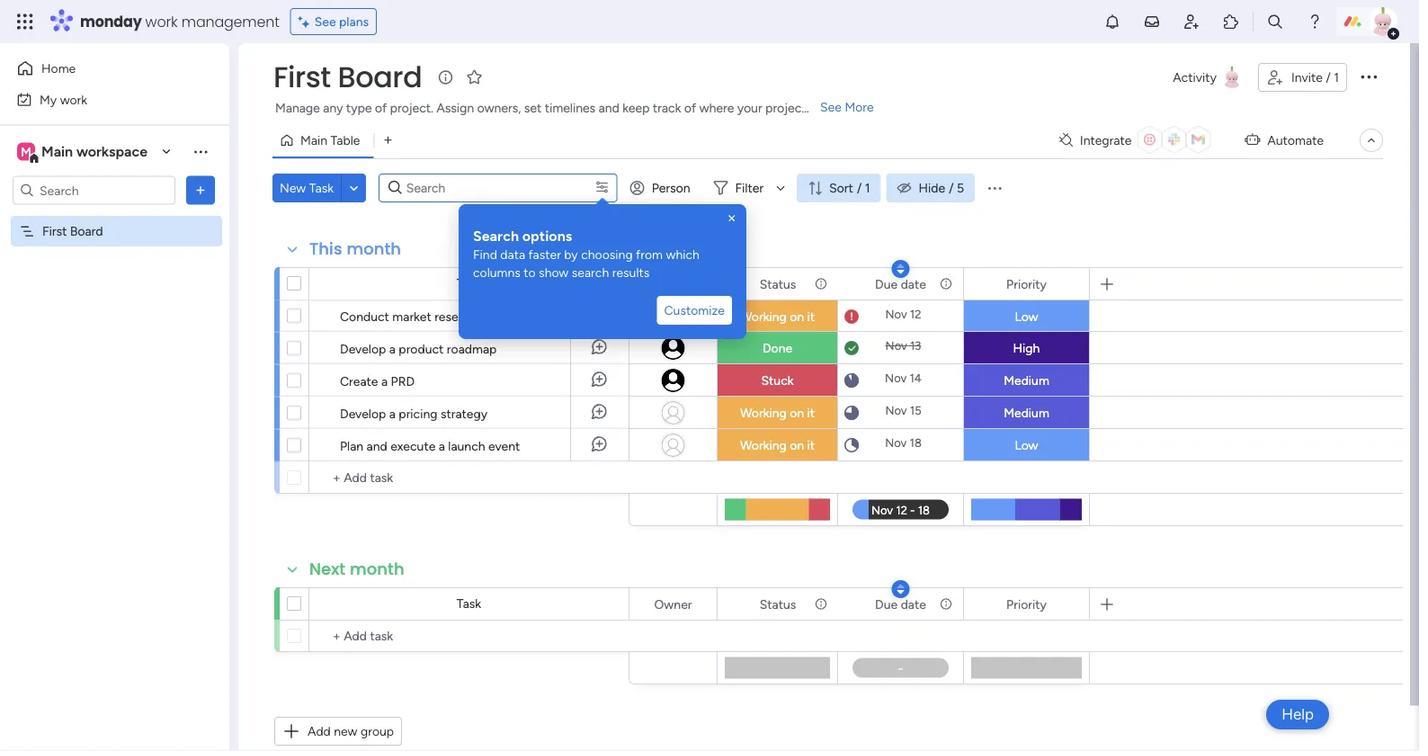 Task type: vqa. For each thing, say whether or not it's contained in the screenshot.
Dapulse X Slim icon
no



Task type: describe. For each thing, give the bounding box(es) containing it.
owner for this month
[[655, 276, 692, 292]]

add
[[308, 724, 331, 739]]

roadmap
[[447, 341, 497, 356]]

a for prd
[[381, 373, 388, 389]]

pricing
[[399, 406, 438, 421]]

to
[[524, 265, 536, 280]]

keep
[[623, 100, 650, 116]]

where
[[700, 100, 735, 116]]

find
[[473, 247, 497, 262]]

1 working on it from the top
[[740, 309, 815, 324]]

my work
[[40, 92, 87, 107]]

date for first due date field from the top
[[901, 276, 927, 292]]

integrate
[[1081, 133, 1132, 148]]

prd
[[391, 373, 415, 389]]

any
[[323, 100, 343, 116]]

nov 14
[[885, 371, 922, 386]]

owners,
[[477, 100, 521, 116]]

2 low from the top
[[1015, 438, 1039, 453]]

nov 12
[[886, 307, 922, 322]]

automate
[[1268, 133, 1324, 148]]

15
[[910, 404, 922, 418]]

home button
[[11, 54, 193, 83]]

task for next month
[[457, 596, 482, 611]]

see more
[[821, 99, 874, 115]]

add view image
[[384, 134, 392, 147]]

execute
[[391, 438, 436, 453]]

see more link
[[819, 98, 876, 116]]

conduct market research
[[340, 309, 483, 324]]

1 low from the top
[[1015, 309, 1039, 324]]

v2 overdue deadline image
[[845, 308, 859, 325]]

priority for first priority field from the top of the page
[[1007, 276, 1047, 292]]

nov for nov 14
[[885, 371, 907, 386]]

3 on from the top
[[790, 438, 804, 453]]

1 medium from the top
[[1004, 373, 1050, 388]]

angle down image
[[350, 181, 358, 195]]

main table
[[301, 133, 360, 148]]

columns
[[473, 265, 521, 280]]

/ for hide
[[949, 180, 954, 196]]

owner field for next month
[[650, 594, 697, 614]]

arrow down image
[[770, 177, 792, 199]]

3 working on it from the top
[[740, 438, 815, 453]]

inbox image
[[1144, 13, 1162, 31]]

main for main table
[[301, 133, 328, 148]]

monday
[[80, 11, 142, 31]]

select product image
[[16, 13, 34, 31]]

manage any type of project. assign owners, set timelines and keep track of where your project stands.
[[275, 100, 850, 116]]

plan and execute a launch event
[[340, 438, 520, 453]]

search everything image
[[1267, 13, 1285, 31]]

due date for first due date field from the top
[[876, 276, 927, 292]]

sort desc image for 2nd due date field from the top
[[898, 583, 905, 596]]

research
[[435, 309, 483, 324]]

Next month field
[[305, 558, 409, 581]]

add new group
[[308, 724, 394, 739]]

conduct
[[340, 309, 389, 324]]

help
[[1282, 705, 1315, 724]]

nov for nov 18
[[885, 436, 907, 450]]

2 working on it from the top
[[740, 405, 815, 421]]

person button
[[623, 174, 701, 202]]

filter
[[736, 180, 764, 196]]

my work button
[[11, 85, 193, 114]]

nov for nov 12
[[886, 307, 908, 322]]

1 horizontal spatial and
[[599, 100, 620, 116]]

filter button
[[707, 174, 792, 202]]

owner field for this month
[[650, 274, 697, 294]]

by
[[564, 247, 578, 262]]

data
[[501, 247, 525, 262]]

search options image
[[595, 180, 610, 194]]

plans
[[339, 14, 369, 29]]

new task
[[280, 180, 334, 196]]

1 horizontal spatial first
[[274, 57, 331, 97]]

see for see plans
[[315, 14, 336, 29]]

new
[[280, 180, 306, 196]]

a for pricing
[[389, 406, 396, 421]]

invite
[[1292, 70, 1323, 85]]

1 for invite / 1
[[1335, 70, 1340, 85]]

2 on from the top
[[790, 405, 804, 421]]

3 working from the top
[[740, 438, 787, 453]]

search options heading
[[473, 226, 732, 246]]

nov 13
[[886, 339, 922, 353]]

invite / 1 button
[[1259, 63, 1348, 92]]

show
[[539, 265, 569, 280]]

customize button
[[657, 296, 732, 325]]

due for sort desc image related to 2nd due date field from the top
[[876, 597, 898, 612]]

more
[[845, 99, 874, 115]]

2 priority field from the top
[[1002, 594, 1052, 614]]

customize
[[664, 303, 725, 318]]

assign
[[437, 100, 474, 116]]

1 status from the top
[[760, 276, 797, 292]]

first inside list box
[[42, 224, 67, 239]]

menu image
[[986, 179, 1004, 197]]

due date for 2nd due date field from the top
[[876, 597, 927, 612]]

a for product
[[389, 341, 396, 356]]

stuck
[[762, 373, 794, 388]]

workspace selection element
[[17, 141, 150, 164]]

v2 done deadline image
[[845, 340, 859, 357]]

m
[[21, 144, 31, 159]]

sort / 1
[[830, 180, 871, 196]]

Search in workspace field
[[38, 180, 150, 201]]

type
[[346, 100, 372, 116]]

activity button
[[1166, 63, 1252, 92]]

12
[[910, 307, 922, 322]]

month for next month
[[350, 558, 405, 581]]

1 for sort / 1
[[865, 180, 871, 196]]

1 priority field from the top
[[1002, 274, 1052, 294]]

develop a product roadmap
[[340, 341, 497, 356]]

2 status from the top
[[760, 597, 797, 612]]

main workspace
[[41, 143, 148, 160]]

from
[[636, 247, 663, 262]]

board inside list box
[[70, 224, 103, 239]]

close image
[[725, 211, 740, 226]]

1 due date field from the top
[[871, 274, 931, 294]]

v2 search image
[[389, 178, 402, 198]]

first board list box
[[0, 212, 229, 489]]

event
[[489, 438, 520, 453]]



Task type: locate. For each thing, give the bounding box(es) containing it.
1 date from the top
[[901, 276, 927, 292]]

0 vertical spatial develop
[[340, 341, 386, 356]]

0 horizontal spatial main
[[41, 143, 73, 160]]

work
[[145, 11, 178, 31], [60, 92, 87, 107]]

2 it from the top
[[808, 405, 815, 421]]

working
[[740, 309, 787, 324], [740, 405, 787, 421], [740, 438, 787, 453]]

/ for sort
[[857, 180, 862, 196]]

workspace options image
[[192, 142, 210, 160]]

date
[[901, 276, 927, 292], [901, 597, 927, 612]]

2 date from the top
[[901, 597, 927, 612]]

column information image for due date
[[939, 597, 954, 611]]

Search field
[[402, 175, 549, 201]]

Due date field
[[871, 274, 931, 294], [871, 594, 931, 614]]

1 horizontal spatial see
[[821, 99, 842, 115]]

see inside button
[[315, 14, 336, 29]]

/ left 5
[[949, 180, 954, 196]]

0 vertical spatial priority
[[1007, 276, 1047, 292]]

1 vertical spatial due date
[[876, 597, 927, 612]]

1 vertical spatial it
[[808, 405, 815, 421]]

sort
[[830, 180, 854, 196]]

help button
[[1267, 700, 1330, 730]]

1 horizontal spatial main
[[301, 133, 328, 148]]

create a prd
[[340, 373, 415, 389]]

1 vertical spatial first board
[[42, 224, 103, 239]]

0 horizontal spatial board
[[70, 224, 103, 239]]

1 horizontal spatial first board
[[274, 57, 422, 97]]

task for this month
[[457, 276, 482, 291]]

0 vertical spatial owner field
[[650, 274, 697, 294]]

first board down search in workspace field
[[42, 224, 103, 239]]

1 horizontal spatial board
[[338, 57, 422, 97]]

set
[[524, 100, 542, 116]]

1 vertical spatial and
[[367, 438, 388, 453]]

1 + add task text field from the top
[[319, 467, 621, 489]]

of right 'type' on the top of page
[[375, 100, 387, 116]]

hide / 5
[[919, 180, 965, 196]]

autopilot image
[[1246, 128, 1261, 151]]

nov
[[886, 307, 908, 322], [886, 339, 908, 353], [885, 371, 907, 386], [886, 404, 907, 418], [885, 436, 907, 450]]

first
[[274, 57, 331, 97], [42, 224, 67, 239]]

strategy
[[441, 406, 488, 421]]

nov left 14 at the right of the page
[[885, 371, 907, 386]]

1 status field from the top
[[756, 274, 801, 294]]

create
[[340, 373, 378, 389]]

2 priority from the top
[[1007, 597, 1047, 612]]

0 vertical spatial task
[[309, 180, 334, 196]]

owner
[[655, 276, 692, 292], [655, 597, 692, 612]]

options image
[[1359, 65, 1380, 87]]

1 develop from the top
[[340, 341, 386, 356]]

of
[[375, 100, 387, 116], [685, 100, 697, 116]]

0 vertical spatial 1
[[1335, 70, 1340, 85]]

1 vertical spatial medium
[[1004, 405, 1050, 421]]

0 vertical spatial due
[[876, 276, 898, 292]]

2 + add task text field from the top
[[319, 625, 621, 647]]

/ right the sort
[[857, 180, 862, 196]]

2 due date from the top
[[876, 597, 927, 612]]

1 vertical spatial priority
[[1007, 597, 1047, 612]]

1 it from the top
[[808, 309, 815, 324]]

nov left "18"
[[885, 436, 907, 450]]

first board
[[274, 57, 422, 97], [42, 224, 103, 239]]

working on it
[[740, 309, 815, 324], [740, 405, 815, 421], [740, 438, 815, 453]]

due date
[[876, 276, 927, 292], [876, 597, 927, 612]]

my
[[40, 92, 57, 107]]

and right plan
[[367, 438, 388, 453]]

0 horizontal spatial and
[[367, 438, 388, 453]]

1 vertical spatial see
[[821, 99, 842, 115]]

/ for invite
[[1327, 70, 1331, 85]]

0 vertical spatial date
[[901, 276, 927, 292]]

2 nov from the top
[[886, 339, 908, 353]]

activity
[[1174, 70, 1217, 85]]

new
[[334, 724, 358, 739]]

Owner field
[[650, 274, 697, 294], [650, 594, 697, 614]]

/ inside button
[[1327, 70, 1331, 85]]

0 vertical spatial and
[[599, 100, 620, 116]]

1 vertical spatial working
[[740, 405, 787, 421]]

management
[[182, 11, 280, 31]]

done
[[763, 341, 793, 356]]

2 vertical spatial working
[[740, 438, 787, 453]]

0 vertical spatial sort desc image
[[898, 263, 905, 275]]

2 due from the top
[[876, 597, 898, 612]]

14
[[910, 371, 922, 386]]

nov for nov 15
[[886, 404, 907, 418]]

which
[[666, 247, 700, 262]]

0 vertical spatial first
[[274, 57, 331, 97]]

1 owner from the top
[[655, 276, 692, 292]]

see left more
[[821, 99, 842, 115]]

home
[[41, 61, 76, 76]]

invite members image
[[1183, 13, 1201, 31]]

board up 'type' on the top of page
[[338, 57, 422, 97]]

0 horizontal spatial /
[[857, 180, 862, 196]]

0 vertical spatial + add task text field
[[319, 467, 621, 489]]

main inside button
[[301, 133, 328, 148]]

1 vertical spatial column information image
[[814, 597, 829, 611]]

first up manage
[[274, 57, 331, 97]]

0 horizontal spatial column information image
[[814, 597, 829, 611]]

0 horizontal spatial column information image
[[814, 277, 829, 291]]

results
[[612, 265, 650, 280]]

apps image
[[1223, 13, 1241, 31]]

nov left 12 on the right top of the page
[[886, 307, 908, 322]]

1 vertical spatial 1
[[865, 180, 871, 196]]

1 vertical spatial sort desc image
[[898, 583, 905, 596]]

0 vertical spatial column information image
[[814, 277, 829, 291]]

2 vertical spatial working on it
[[740, 438, 815, 453]]

1 horizontal spatial column information image
[[939, 277, 954, 291]]

5 nov from the top
[[885, 436, 907, 450]]

2 due date field from the top
[[871, 594, 931, 614]]

invite / 1
[[1292, 70, 1340, 85]]

2 of from the left
[[685, 100, 697, 116]]

Status field
[[756, 274, 801, 294], [756, 594, 801, 614]]

a left launch on the bottom left
[[439, 438, 445, 453]]

2 owner field from the top
[[650, 594, 697, 614]]

launch
[[448, 438, 485, 453]]

1 right the invite
[[1335, 70, 1340, 85]]

1 inside button
[[1335, 70, 1340, 85]]

dapulse integrations image
[[1060, 134, 1073, 147]]

2 working from the top
[[740, 405, 787, 421]]

work right the monday
[[145, 11, 178, 31]]

option
[[0, 215, 229, 219]]

nov for nov 13
[[886, 339, 908, 353]]

2 vertical spatial on
[[790, 438, 804, 453]]

workspace image
[[17, 142, 35, 162]]

of right track
[[685, 100, 697, 116]]

1 vertical spatial + add task text field
[[319, 625, 621, 647]]

track
[[653, 100, 681, 116]]

a left "product"
[[389, 341, 396, 356]]

nov 18
[[885, 436, 922, 450]]

3 it from the top
[[808, 438, 815, 453]]

faster
[[529, 247, 561, 262]]

1 vertical spatial month
[[350, 558, 405, 581]]

3 nov from the top
[[885, 371, 907, 386]]

a left pricing
[[389, 406, 396, 421]]

main right workspace image
[[41, 143, 73, 160]]

nov left 13
[[886, 339, 908, 353]]

2 develop from the top
[[340, 406, 386, 421]]

see for see more
[[821, 99, 842, 115]]

project.
[[390, 100, 434, 116]]

priority for first priority field from the bottom of the page
[[1007, 597, 1047, 612]]

next
[[310, 558, 346, 581]]

0 vertical spatial working
[[740, 309, 787, 324]]

main left table
[[301, 133, 328, 148]]

1 vertical spatial task
[[457, 276, 482, 291]]

column information image for status
[[814, 277, 829, 291]]

1 vertical spatial owner field
[[650, 594, 697, 614]]

add new group button
[[274, 717, 402, 746]]

sort desc image
[[898, 263, 905, 275], [898, 583, 905, 596]]

work for my
[[60, 92, 87, 107]]

0 vertical spatial month
[[347, 238, 401, 260]]

column information image for status
[[814, 597, 829, 611]]

board down search in workspace field
[[70, 224, 103, 239]]

month right this
[[347, 238, 401, 260]]

sort desc image for first due date field from the top
[[898, 263, 905, 275]]

column information image
[[814, 277, 829, 291], [939, 597, 954, 611]]

1 vertical spatial due
[[876, 597, 898, 612]]

2 vertical spatial task
[[457, 596, 482, 611]]

0 vertical spatial medium
[[1004, 373, 1050, 388]]

1 of from the left
[[375, 100, 387, 116]]

Priority field
[[1002, 274, 1052, 294], [1002, 594, 1052, 614]]

0 horizontal spatial 1
[[865, 180, 871, 196]]

1 working from the top
[[740, 309, 787, 324]]

First Board field
[[269, 57, 427, 97]]

1 horizontal spatial 1
[[1335, 70, 1340, 85]]

0 vertical spatial it
[[808, 309, 815, 324]]

1 on from the top
[[790, 309, 804, 324]]

2 owner from the top
[[655, 597, 692, 612]]

1 vertical spatial low
[[1015, 438, 1039, 453]]

1 vertical spatial owner
[[655, 597, 692, 612]]

0 vertical spatial priority field
[[1002, 274, 1052, 294]]

/
[[1327, 70, 1331, 85], [857, 180, 862, 196], [949, 180, 954, 196]]

develop
[[340, 341, 386, 356], [340, 406, 386, 421]]

1 vertical spatial develop
[[340, 406, 386, 421]]

person
[[652, 180, 691, 196]]

This month field
[[305, 238, 406, 261]]

2 sort desc image from the top
[[898, 583, 905, 596]]

work right my
[[60, 92, 87, 107]]

1 vertical spatial priority field
[[1002, 594, 1052, 614]]

1 nov from the top
[[886, 307, 908, 322]]

your
[[738, 100, 763, 116]]

1 owner field from the top
[[650, 274, 697, 294]]

date for 2nd due date field from the top
[[901, 597, 927, 612]]

develop down conduct
[[340, 341, 386, 356]]

column information image
[[939, 277, 954, 291], [814, 597, 829, 611]]

and left keep in the top left of the page
[[599, 100, 620, 116]]

first board up 'type' on the top of page
[[274, 57, 422, 97]]

monday work management
[[80, 11, 280, 31]]

0 horizontal spatial see
[[315, 14, 336, 29]]

1 vertical spatial board
[[70, 224, 103, 239]]

0 vertical spatial first board
[[274, 57, 422, 97]]

collapse board header image
[[1365, 133, 1379, 148]]

1 sort desc image from the top
[[898, 263, 905, 275]]

low
[[1015, 309, 1039, 324], [1015, 438, 1039, 453]]

0 vertical spatial status field
[[756, 274, 801, 294]]

next month
[[310, 558, 405, 581]]

options
[[523, 227, 572, 244]]

0 vertical spatial working on it
[[740, 309, 815, 324]]

1 vertical spatial status field
[[756, 594, 801, 614]]

main
[[301, 133, 328, 148], [41, 143, 73, 160]]

+ Add task text field
[[319, 467, 621, 489], [319, 625, 621, 647]]

status field for column information icon related to status
[[756, 274, 801, 294]]

1 vertical spatial column information image
[[939, 597, 954, 611]]

see plans button
[[290, 8, 377, 35]]

see plans
[[315, 14, 369, 29]]

1 vertical spatial status
[[760, 597, 797, 612]]

main for main workspace
[[41, 143, 73, 160]]

first down search in workspace field
[[42, 224, 67, 239]]

ruby anderson image
[[1369, 7, 1398, 36]]

0 horizontal spatial of
[[375, 100, 387, 116]]

month
[[347, 238, 401, 260], [350, 558, 405, 581]]

18
[[910, 436, 922, 450]]

new task button
[[273, 174, 341, 202]]

1 vertical spatial on
[[790, 405, 804, 421]]

develop for develop a pricing strategy
[[340, 406, 386, 421]]

0 vertical spatial due date
[[876, 276, 927, 292]]

main table button
[[273, 126, 374, 155]]

4 nov from the top
[[886, 404, 907, 418]]

1 priority from the top
[[1007, 276, 1047, 292]]

month right 'next'
[[350, 558, 405, 581]]

a
[[389, 341, 396, 356], [381, 373, 388, 389], [389, 406, 396, 421], [439, 438, 445, 453]]

0 vertical spatial work
[[145, 11, 178, 31]]

2 status field from the top
[[756, 594, 801, 614]]

search
[[473, 227, 519, 244]]

0 vertical spatial on
[[790, 309, 804, 324]]

work inside my work 'button'
[[60, 92, 87, 107]]

0 vertical spatial column information image
[[939, 277, 954, 291]]

0 horizontal spatial first
[[42, 224, 67, 239]]

stands.
[[810, 100, 850, 116]]

project
[[766, 100, 807, 116]]

0 vertical spatial board
[[338, 57, 422, 97]]

status field for column information image for status
[[756, 594, 801, 614]]

1
[[1335, 70, 1340, 85], [865, 180, 871, 196]]

0 vertical spatial low
[[1015, 309, 1039, 324]]

0 vertical spatial owner
[[655, 276, 692, 292]]

1 vertical spatial work
[[60, 92, 87, 107]]

this month
[[310, 238, 401, 260]]

see left plans
[[315, 14, 336, 29]]

2 vertical spatial it
[[808, 438, 815, 453]]

medium
[[1004, 373, 1050, 388], [1004, 405, 1050, 421]]

search options find data faster by choosing from which columns to show search results
[[473, 227, 703, 280]]

/ right the invite
[[1327, 70, 1331, 85]]

on
[[790, 309, 804, 324], [790, 405, 804, 421], [790, 438, 804, 453]]

1 vertical spatial due date field
[[871, 594, 931, 614]]

0 horizontal spatial work
[[60, 92, 87, 107]]

hide
[[919, 180, 946, 196]]

table
[[331, 133, 360, 148]]

1 horizontal spatial of
[[685, 100, 697, 116]]

nov 15
[[886, 404, 922, 418]]

timelines
[[545, 100, 596, 116]]

0 horizontal spatial first board
[[42, 224, 103, 239]]

workspace
[[76, 143, 148, 160]]

1 right the sort
[[865, 180, 871, 196]]

high
[[1014, 341, 1040, 356]]

plan
[[340, 438, 364, 453]]

due for sort desc image corresponding to first due date field from the top
[[876, 276, 898, 292]]

options image
[[192, 181, 210, 199]]

1 due date from the top
[[876, 276, 927, 292]]

1 due from the top
[[876, 276, 898, 292]]

notifications image
[[1104, 13, 1122, 31]]

2 medium from the top
[[1004, 405, 1050, 421]]

develop a pricing strategy
[[340, 406, 488, 421]]

help image
[[1306, 13, 1324, 31]]

1 horizontal spatial /
[[949, 180, 954, 196]]

task inside 'button'
[[309, 180, 334, 196]]

2 horizontal spatial /
[[1327, 70, 1331, 85]]

this
[[310, 238, 342, 260]]

1 vertical spatial date
[[901, 597, 927, 612]]

1 horizontal spatial work
[[145, 11, 178, 31]]

choosing
[[581, 247, 633, 262]]

nov left 15
[[886, 404, 907, 418]]

first board inside list box
[[42, 224, 103, 239]]

and
[[599, 100, 620, 116], [367, 438, 388, 453]]

column information image for due date
[[939, 277, 954, 291]]

main inside the workspace selection 'element'
[[41, 143, 73, 160]]

5
[[957, 180, 965, 196]]

owner for next month
[[655, 597, 692, 612]]

a left prd
[[381, 373, 388, 389]]

0 vertical spatial status
[[760, 276, 797, 292]]

group
[[361, 724, 394, 739]]

1 horizontal spatial column information image
[[939, 597, 954, 611]]

0 vertical spatial see
[[315, 14, 336, 29]]

market
[[393, 309, 432, 324]]

develop down create
[[340, 406, 386, 421]]

month for this month
[[347, 238, 401, 260]]

add to favorites image
[[465, 68, 483, 86]]

work for monday
[[145, 11, 178, 31]]

1 vertical spatial working on it
[[740, 405, 815, 421]]

task
[[309, 180, 334, 196], [457, 276, 482, 291], [457, 596, 482, 611]]

0 vertical spatial due date field
[[871, 274, 931, 294]]

develop for develop a product roadmap
[[340, 341, 386, 356]]

1 vertical spatial first
[[42, 224, 67, 239]]

show board description image
[[435, 68, 456, 86]]



